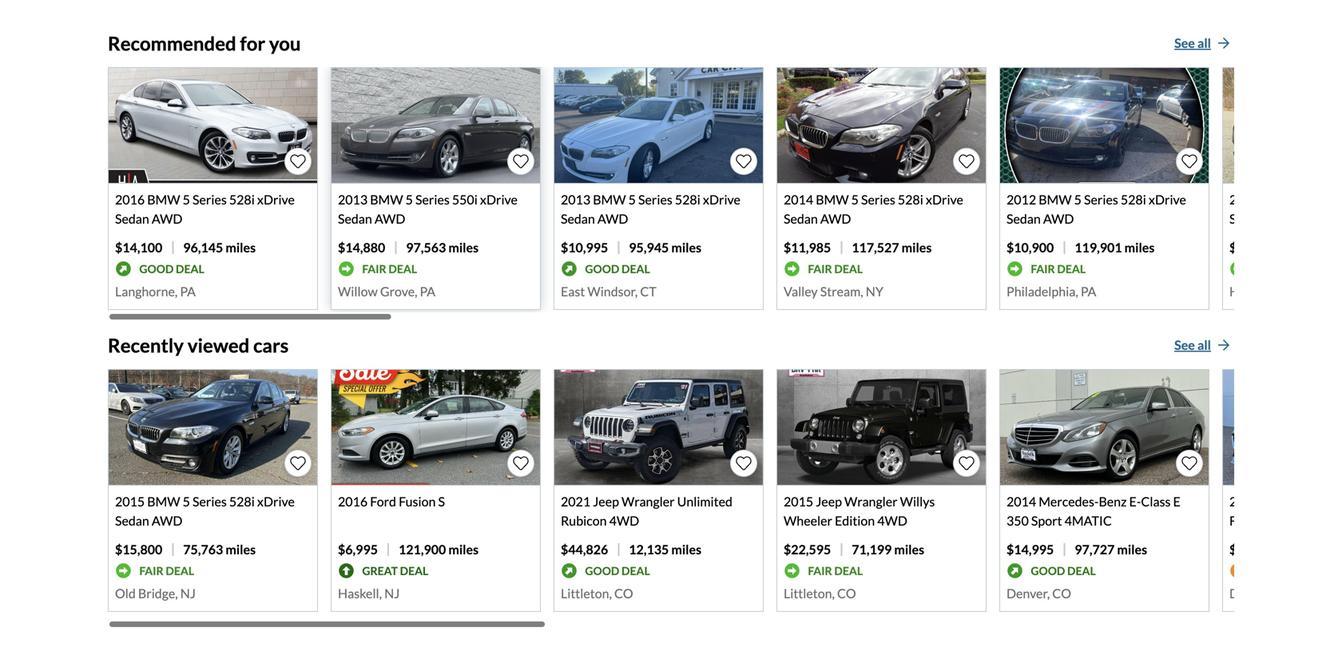 Task type: describe. For each thing, give the bounding box(es) containing it.
2012 bmw 5 series 528i xdrive sedan awd
[[1007, 192, 1186, 227]]

75,763 miles
[[183, 542, 256, 557]]

see all for recommended for you
[[1175, 35, 1211, 51]]

miles for 119,901 miles
[[1125, 240, 1155, 255]]

deal for 117,527 miles
[[834, 262, 863, 276]]

2021 jeep wrangler unlimited rubicon 4wd
[[561, 494, 733, 529]]

awd for $14,880
[[375, 211, 405, 227]]

75,763
[[183, 542, 223, 557]]

528i for 119,901
[[1121, 192, 1146, 208]]

12,135
[[629, 542, 669, 557]]

see all image for recently viewed cars
[[1218, 339, 1230, 352]]

xdrive for 2014 bmw 5 series 528i xdrive sedan awd
[[926, 192, 964, 208]]

119,901 miles
[[1075, 240, 1155, 255]]

recently viewed cars
[[108, 334, 289, 357]]

$15,800
[[115, 542, 162, 557]]

miles for 117,527 miles
[[902, 240, 932, 255]]

bmw for 2014 bmw 5 series 528i xdrive sedan awd
[[816, 192, 849, 208]]

denver, for 2014 mercedes-benz e-class e 350 sport 4matic
[[1007, 586, 1050, 601]]

sedan for 2012 bmw 5 series 528i xdrive sedan awd
[[1007, 211, 1041, 227]]

awd for $10,900
[[1043, 211, 1074, 227]]

sedan for 2016 bmw 5 series 528i xdrive sedan awd
[[115, 211, 149, 227]]

littleton, co for $44,826
[[561, 586, 633, 601]]

pa for langhorne, pa
[[180, 284, 196, 299]]

series for 2014 bmw 5 series 528i xdrive sedan awd
[[861, 192, 896, 208]]

all for recently viewed cars
[[1198, 337, 1211, 353]]

$6,995
[[338, 542, 378, 557]]

denver, co for 2014 mercedes-benz e-class e 350 sport 4matic
[[1007, 586, 1072, 601]]

2016 bmw 5 series 528i xdrive sedan awd
[[115, 192, 295, 227]]

good deal for $14,995
[[1031, 564, 1096, 578]]

2020 mazda mazda
[[1230, 494, 1342, 529]]

series for 2012 bmw 5 series 528i xdrive sedan awd
[[1084, 192, 1118, 208]]

jeep for rubicon
[[593, 494, 619, 510]]

valley stream, ny
[[784, 284, 884, 299]]

littleton, for $44,826
[[561, 586, 612, 601]]

$14,880
[[338, 240, 385, 255]]

2014 bmw 5 series 528i xdrive sedan awd
[[784, 192, 964, 227]]

4 co from the left
[[1275, 586, 1294, 601]]

2012
[[1007, 192, 1036, 208]]

series for 2013 bmw 5 series 550i xdrive sedan awd
[[416, 192, 450, 208]]

5 for 2015 bmw 5 series 528i xdrive sedan awd
[[183, 494, 190, 510]]

littleton, for $22,595
[[784, 586, 835, 601]]

miles for 12,135 miles
[[671, 542, 702, 557]]

95,945
[[629, 240, 669, 255]]

$14,100
[[115, 240, 162, 255]]

97,563 miles
[[406, 240, 479, 255]]

willys
[[900, 494, 935, 510]]

good deal for $44,826
[[585, 564, 650, 578]]

$19,995
[[1230, 542, 1277, 557]]

fair deal for $14,880
[[362, 262, 417, 276]]

mercedes-
[[1039, 494, 1099, 510]]

mazda
[[1302, 494, 1342, 510]]

5 for 2013 bmw 5 series 528i xdrive sedan awd
[[629, 192, 636, 208]]

littleton, co for $22,595
[[784, 586, 856, 601]]

see all image for recommended for you
[[1218, 37, 1230, 50]]

ny
[[866, 284, 884, 299]]

2014 bmw 5 series 528i xdrive sedan awd image for 2014 bmw 5 series 528i xdrive sedan awd
[[777, 68, 986, 183]]

xdrive for 2012 bmw 5 series 528i xdrive sedan awd
[[1149, 192, 1186, 208]]

97,727 miles
[[1075, 542, 1147, 557]]

fair for $14,880
[[362, 262, 386, 276]]

deal for 97,727 miles
[[1068, 564, 1096, 578]]

bmw for 2016 bmw 5 series 528i xdrive sedan awd
[[147, 192, 180, 208]]

sedan for 2014 bmw 5 series 528i xdrive sedan awd
[[784, 211, 818, 227]]

east windsor, ct
[[561, 284, 657, 299]]

deal for 12,135 miles
[[622, 564, 650, 578]]

2015 bmw 5 series 528i xdrive sedan awd
[[115, 494, 295, 529]]

class
[[1141, 494, 1171, 510]]

haskell,
[[338, 586, 382, 601]]

deal for 75,763 miles
[[166, 564, 194, 578]]

series for 2016 bmw 5 series 528i xdrive sedan awd
[[193, 192, 227, 208]]

528i for 117,527
[[898, 192, 923, 208]]

fair for $15,800
[[139, 564, 164, 578]]

willow
[[338, 284, 378, 299]]

5 for 2016 bmw 5 series 528i xdrive sedan awd
[[183, 192, 190, 208]]

fair deal for $11,985
[[808, 262, 863, 276]]

2016 ford fusion s
[[338, 494, 445, 510]]

willow grove, pa
[[338, 284, 436, 299]]

all for recommended for you
[[1198, 35, 1211, 51]]

sport
[[1031, 513, 1062, 529]]

ct
[[640, 284, 657, 299]]

4matic
[[1065, 513, 1112, 529]]

12,135 miles
[[629, 542, 702, 557]]

96,145
[[183, 240, 223, 255]]

viewed
[[188, 334, 250, 357]]

2016 for 2016 ford fusion s
[[338, 494, 368, 510]]

recommended
[[108, 32, 236, 55]]

fusion
[[399, 494, 436, 510]]

benz
[[1099, 494, 1127, 510]]

co for 71,199
[[837, 586, 856, 601]]

heights,
[[1293, 284, 1339, 299]]

95,945 miles
[[629, 240, 702, 255]]

2014 bmw 5 series 528i xdrive sedan awd image for 2014 bmw 5 series 
[[1223, 68, 1342, 183]]

n
[[1342, 284, 1342, 299]]

philadelphia, pa
[[1007, 284, 1097, 299]]

$10,368
[[1230, 240, 1277, 255]]

2 pa from the left
[[420, 284, 436, 299]]

windsor,
[[588, 284, 638, 299]]

good deal for $14,100
[[139, 262, 204, 276]]

pa for philadelphia, pa
[[1081, 284, 1097, 299]]

2015 jeep wrangler willys wheeler edition 4wd
[[784, 494, 935, 529]]

recently
[[108, 334, 184, 357]]

sedan for 2013 bmw 5 series 528i xdrive sedan awd
[[561, 211, 595, 227]]

philadelphia,
[[1007, 284, 1078, 299]]

$14,995
[[1007, 542, 1054, 557]]

grove,
[[380, 284, 417, 299]]

2014 mercedes-benz e-class e 350 sport 4matic image
[[1000, 370, 1209, 485]]

sedan for 2013 bmw 5 series 550i xdrive sedan awd
[[338, 211, 372, 227]]

2015 for 2015 bmw 5 series 528i xdrive sedan awd
[[115, 494, 145, 510]]

117,527
[[852, 240, 899, 255]]

miles for 121,900 miles
[[449, 542, 479, 557]]

97,727
[[1075, 542, 1115, 557]]

deal for 96,145 miles
[[176, 262, 204, 276]]

119,901
[[1075, 240, 1122, 255]]

5 for 2014 bmw 5 series 528i xdrive sedan awd
[[851, 192, 859, 208]]

528i for 96,145
[[229, 192, 255, 208]]

good deal for $10,995
[[585, 262, 650, 276]]

2021
[[561, 494, 591, 510]]

deal for 97,563 miles
[[389, 262, 417, 276]]

5 for 2014 bmw 5 series 
[[1297, 192, 1305, 208]]

miles for 75,763 miles
[[226, 542, 256, 557]]

$10,995
[[561, 240, 608, 255]]

117,527 miles
[[852, 240, 932, 255]]

good for $14,100
[[139, 262, 174, 276]]

see all link for recommended for you
[[1171, 32, 1234, 55]]

e
[[1173, 494, 1181, 510]]

bridge,
[[138, 586, 178, 601]]

deal for 119,901 miles
[[1057, 262, 1086, 276]]

awd for $14,100
[[152, 211, 183, 227]]

langhorne, pa
[[115, 284, 196, 299]]

$11,985
[[784, 240, 831, 255]]

fair deal for $15,800
[[139, 564, 194, 578]]

awd for $11,985
[[821, 211, 851, 227]]

old bridge, nj
[[115, 586, 196, 601]]

$44,826
[[561, 542, 608, 557]]

valley
[[784, 284, 818, 299]]

edition
[[835, 513, 875, 529]]

s
[[438, 494, 445, 510]]

2014 for 2014 bmw 5 series 528i xdrive sedan awd
[[784, 192, 813, 208]]



Task type: vqa. For each thing, say whether or not it's contained in the screenshot.
leftmost 2015
yes



Task type: locate. For each thing, give the bounding box(es) containing it.
old
[[115, 586, 136, 601]]

2 2013 from the left
[[561, 192, 591, 208]]

1 horizontal spatial denver,
[[1230, 586, 1273, 601]]

xdrive for 2013 bmw 5 series 528i xdrive sedan awd
[[703, 192, 741, 208]]

1 2013 from the left
[[338, 192, 368, 208]]

0 horizontal spatial 2014 bmw 5 series 528i xdrive sedan awd image
[[777, 68, 986, 183]]

bmw inside 2015 bmw 5 series 528i xdrive sedan awd
[[147, 494, 180, 510]]

co down $19,995
[[1275, 586, 1294, 601]]

2016 inside 2016 bmw 5 series 528i xdrive sedan awd
[[115, 192, 145, 208]]

good up langhorne, pa
[[139, 262, 174, 276]]

1 denver, co from the left
[[1007, 586, 1072, 601]]

awd up $14,880
[[375, 211, 405, 227]]

all
[[1198, 35, 1211, 51], [1198, 337, 1211, 353]]

2013 up $14,880
[[338, 192, 368, 208]]

see for recommended for you
[[1175, 35, 1195, 51]]

2016 ford fusion s image
[[332, 370, 540, 485]]

deal down "96,145"
[[176, 262, 204, 276]]

528i inside 2016 bmw 5 series 528i xdrive sedan awd
[[229, 192, 255, 208]]

recommended for you
[[108, 32, 301, 55]]

sedan inside 2013 bmw 5 series 550i xdrive sedan awd
[[338, 211, 372, 227]]

fair deal up the philadelphia, pa
[[1031, 262, 1086, 276]]

fair deal
[[362, 262, 417, 276], [808, 262, 863, 276], [1031, 262, 1086, 276], [139, 564, 194, 578], [808, 564, 863, 578]]

deal for 71,199 miles
[[834, 564, 863, 578]]

fair for $22,595
[[808, 564, 832, 578]]

wrangler for 4wd
[[622, 494, 675, 510]]

2 wrangler from the left
[[845, 494, 898, 510]]

miles for 95,945 miles
[[671, 240, 702, 255]]

cars
[[253, 334, 289, 357]]

2015 up wheeler
[[784, 494, 813, 510]]

2013 bmw 5 series 550i xdrive sedan awd image
[[332, 68, 540, 183]]

deal up the philadelphia, pa
[[1057, 262, 1086, 276]]

pa right grove, at the top left of the page
[[420, 284, 436, 299]]

unlimited
[[677, 494, 733, 510]]

denver, down $19,995
[[1230, 586, 1273, 601]]

bmw for 2013 bmw 5 series 550i xdrive sedan awd
[[370, 192, 403, 208]]

sedan up $11,985
[[784, 211, 818, 227]]

sedan inside 2013 bmw 5 series 528i xdrive sedan awd
[[561, 211, 595, 227]]

2015 up $15,800
[[115, 494, 145, 510]]

5 inside 2012 bmw 5 series 528i xdrive sedan awd
[[1074, 192, 1082, 208]]

2016 left ford
[[338, 494, 368, 510]]

awd for $10,995
[[598, 211, 628, 227]]

2012 bmw 5 series 528i xdrive sedan awd image
[[1000, 68, 1209, 183]]

2015 for 2015 jeep wrangler willys wheeler edition 4wd
[[784, 494, 813, 510]]

528i inside 2015 bmw 5 series 528i xdrive sedan awd
[[229, 494, 255, 510]]

1 horizontal spatial pa
[[420, 284, 436, 299]]

2 see all from the top
[[1175, 337, 1211, 353]]

sedan up $15,800
[[115, 513, 149, 529]]

miles for 71,199 miles
[[894, 542, 925, 557]]

nj down great deal
[[384, 586, 400, 601]]

fair for $11,985
[[808, 262, 832, 276]]

awd inside 2012 bmw 5 series 528i xdrive sedan awd
[[1043, 211, 1074, 227]]

2013 bmw 5 series 528i xdrive sedan awd
[[561, 192, 741, 227]]

bmw up $11,985
[[816, 192, 849, 208]]

fair deal up willow grove, pa
[[362, 262, 417, 276]]

miles right 117,527
[[902, 240, 932, 255]]

fair deal for $10,900
[[1031, 262, 1086, 276]]

2 denver, from the left
[[1230, 586, 1273, 601]]

4wd
[[609, 513, 639, 529], [878, 513, 908, 529]]

5 for 2013 bmw 5 series 550i xdrive sedan awd
[[406, 192, 413, 208]]

0 vertical spatial 2016
[[115, 192, 145, 208]]

miles right 75,763
[[226, 542, 256, 557]]

1 2014 bmw 5 series 528i xdrive sedan awd image from the left
[[777, 68, 986, 183]]

series inside 2015 bmw 5 series 528i xdrive sedan awd
[[193, 494, 227, 510]]

fair deal up bridge,
[[139, 564, 194, 578]]

miles right "97,563"
[[449, 240, 479, 255]]

2015 inside 2015 bmw 5 series 528i xdrive sedan awd
[[115, 494, 145, 510]]

jeep inside 2015 jeep wrangler willys wheeler edition 4wd
[[816, 494, 842, 510]]

2013 inside 2013 bmw 5 series 528i xdrive sedan awd
[[561, 192, 591, 208]]

528i up 117,527 miles
[[898, 192, 923, 208]]

bmw inside '2014 bmw 5 series'
[[1262, 192, 1295, 208]]

ford
[[370, 494, 396, 510]]

bmw up $10,995
[[593, 192, 626, 208]]

deal up grove, at the top left of the page
[[389, 262, 417, 276]]

series inside '2014 bmw 5 series'
[[1307, 192, 1341, 208]]

deal up bridge,
[[166, 564, 194, 578]]

2 2014 bmw 5 series 528i xdrive sedan awd image from the left
[[1223, 68, 1342, 183]]

awd up $11,985
[[821, 211, 851, 227]]

3 pa from the left
[[1081, 284, 1097, 299]]

5 inside '2014 bmw 5 series'
[[1297, 192, 1305, 208]]

series inside 2014 bmw 5 series 528i xdrive sedan awd
[[861, 192, 896, 208]]

5
[[183, 192, 190, 208], [406, 192, 413, 208], [629, 192, 636, 208], [851, 192, 859, 208], [1074, 192, 1082, 208], [1297, 192, 1305, 208], [183, 494, 190, 510]]

sedan up $10,995
[[561, 211, 595, 227]]

co for 12,135
[[614, 586, 633, 601]]

good down $14,995
[[1031, 564, 1065, 578]]

haskell, nj
[[338, 586, 400, 601]]

bmw up $15,800
[[147, 494, 180, 510]]

sedan up $14,880
[[338, 211, 372, 227]]

you
[[269, 32, 301, 55]]

2 littleton, from the left
[[784, 586, 835, 601]]

bmw
[[147, 192, 180, 208], [370, 192, 403, 208], [593, 192, 626, 208], [816, 192, 849, 208], [1039, 192, 1072, 208], [1262, 192, 1295, 208], [147, 494, 180, 510]]

2 denver, co from the left
[[1230, 586, 1294, 601]]

good for $44,826
[[585, 564, 620, 578]]

4wd inside 2015 jeep wrangler willys wheeler edition 4wd
[[878, 513, 908, 529]]

1 horizontal spatial 2013
[[561, 192, 591, 208]]

deal down 12,135
[[622, 564, 650, 578]]

miles right the 95,945
[[671, 240, 702, 255]]

2 co from the left
[[837, 586, 856, 601]]

2016
[[115, 192, 145, 208], [338, 494, 368, 510]]

2 littleton, co from the left
[[784, 586, 856, 601]]

1 horizontal spatial 2015
[[784, 494, 813, 510]]

1 see all image from the top
[[1218, 37, 1230, 50]]

wheeler
[[784, 513, 832, 529]]

2021 jeep wrangler unlimited rubicon 4wd image
[[555, 370, 763, 485]]

1 horizontal spatial jeep
[[816, 494, 842, 510]]

fair deal down $22,595
[[808, 564, 863, 578]]

528i for 75,763
[[229, 494, 255, 510]]

5 inside 2013 bmw 5 series 528i xdrive sedan awd
[[629, 192, 636, 208]]

littleton, co down $44,826
[[561, 586, 633, 601]]

2015 bmw 5 series 528i xdrive sedan awd image
[[109, 370, 317, 485]]

good deal up langhorne, pa
[[139, 262, 204, 276]]

528i inside 2014 bmw 5 series 528i xdrive sedan awd
[[898, 192, 923, 208]]

0 horizontal spatial littleton,
[[561, 586, 612, 601]]

1 horizontal spatial littleton, co
[[784, 586, 856, 601]]

1 horizontal spatial 4wd
[[878, 513, 908, 529]]

denver, co down $19,995
[[1230, 586, 1294, 601]]

2 see all link from the top
[[1171, 334, 1234, 357]]

deal up stream,
[[834, 262, 863, 276]]

1 see all from the top
[[1175, 35, 1211, 51]]

1 wrangler from the left
[[622, 494, 675, 510]]

1 vertical spatial 2016
[[338, 494, 368, 510]]

miles right "96,145"
[[226, 240, 256, 255]]

1 all from the top
[[1198, 35, 1211, 51]]

series for 2014 bmw 5 series 
[[1307, 192, 1341, 208]]

hasbrouck
[[1230, 284, 1291, 299]]

series inside 2013 bmw 5 series 550i xdrive sedan awd
[[416, 192, 450, 208]]

2014 inside 2014 bmw 5 series 528i xdrive sedan awd
[[784, 192, 813, 208]]

2014 inside '2014 mercedes-benz e-class e 350 sport 4matic'
[[1007, 494, 1036, 510]]

nj
[[180, 586, 196, 601], [384, 586, 400, 601]]

$22,595
[[784, 542, 831, 557]]

0 horizontal spatial 2014
[[784, 192, 813, 208]]

xdrive inside 2013 bmw 5 series 550i xdrive sedan awd
[[480, 192, 518, 208]]

co down 71,199
[[837, 586, 856, 601]]

sedan inside 2015 bmw 5 series 528i xdrive sedan awd
[[115, 513, 149, 529]]

xdrive for 2016 bmw 5 series 528i xdrive sedan awd
[[257, 192, 295, 208]]

2014 bmw 5 series 528i xdrive sedan awd image
[[777, 68, 986, 183], [1223, 68, 1342, 183]]

pa down 119,901
[[1081, 284, 1097, 299]]

2013 bmw 5 series 528i xdrive sedan awd image
[[555, 68, 763, 183]]

bmw up $14,100
[[147, 192, 180, 208]]

2014 up the 350 on the right bottom of page
[[1007, 494, 1036, 510]]

2013
[[338, 192, 368, 208], [561, 192, 591, 208]]

bmw for 2015 bmw 5 series 528i xdrive sedan awd
[[147, 494, 180, 510]]

wrangler up edition
[[845, 494, 898, 510]]

2015 inside 2015 jeep wrangler willys wheeler edition 4wd
[[784, 494, 813, 510]]

awd up $10,995
[[598, 211, 628, 227]]

hasbrouck heights, n
[[1230, 284, 1342, 299]]

1 denver, from the left
[[1007, 586, 1050, 601]]

3 co from the left
[[1053, 586, 1072, 601]]

jeep for wheeler
[[816, 494, 842, 510]]

1 horizontal spatial 2014
[[1007, 494, 1036, 510]]

awd up $15,800
[[152, 513, 183, 529]]

2013 for 2013 bmw 5 series 550i xdrive sedan awd
[[338, 192, 368, 208]]

5 inside 2013 bmw 5 series 550i xdrive sedan awd
[[406, 192, 413, 208]]

good deal up windsor,
[[585, 262, 650, 276]]

awd inside 2013 bmw 5 series 550i xdrive sedan awd
[[375, 211, 405, 227]]

2014 mercedes-benz e-class e 350 sport 4matic
[[1007, 494, 1181, 529]]

1 horizontal spatial nj
[[384, 586, 400, 601]]

good deal down 12,135
[[585, 564, 650, 578]]

awd
[[152, 211, 183, 227], [375, 211, 405, 227], [598, 211, 628, 227], [821, 211, 851, 227], [1043, 211, 1074, 227], [152, 513, 183, 529]]

5 inside 2015 bmw 5 series 528i xdrive sedan awd
[[183, 494, 190, 510]]

121,900 miles
[[399, 542, 479, 557]]

fair up philadelphia,
[[1031, 262, 1055, 276]]

$10,900
[[1007, 240, 1054, 255]]

bmw inside 2013 bmw 5 series 528i xdrive sedan awd
[[593, 192, 626, 208]]

miles right 71,199
[[894, 542, 925, 557]]

denver, for 2020 mazda mazda
[[1230, 586, 1273, 601]]

littleton, down $44,826
[[561, 586, 612, 601]]

series inside 2016 bmw 5 series 528i xdrive sedan awd
[[193, 192, 227, 208]]

fair deal up the valley stream, ny
[[808, 262, 863, 276]]

denver,
[[1007, 586, 1050, 601], [1230, 586, 1273, 601]]

deal
[[176, 262, 204, 276], [389, 262, 417, 276], [622, 262, 650, 276], [834, 262, 863, 276], [1057, 262, 1086, 276], [166, 564, 194, 578], [400, 564, 428, 578], [622, 564, 650, 578], [834, 564, 863, 578], [1068, 564, 1096, 578]]

2 horizontal spatial pa
[[1081, 284, 1097, 299]]

71,199 miles
[[852, 542, 925, 557]]

2013 bmw 5 series 550i xdrive sedan awd
[[338, 192, 518, 227]]

2 4wd from the left
[[878, 513, 908, 529]]

71,199
[[852, 542, 892, 557]]

miles for 97,727 miles
[[1117, 542, 1147, 557]]

2 see from the top
[[1175, 337, 1195, 353]]

sedan up $14,100
[[115, 211, 149, 227]]

miles for 96,145 miles
[[226, 240, 256, 255]]

1 horizontal spatial denver, co
[[1230, 586, 1294, 601]]

fair down $22,595
[[808, 564, 832, 578]]

good up east windsor, ct
[[585, 262, 620, 276]]

good down $44,826
[[585, 564, 620, 578]]

0 horizontal spatial 4wd
[[609, 513, 639, 529]]

1 2015 from the left
[[115, 494, 145, 510]]

0 horizontal spatial 2016
[[115, 192, 145, 208]]

wrangler up 12,135
[[622, 494, 675, 510]]

528i
[[229, 192, 255, 208], [675, 192, 701, 208], [898, 192, 923, 208], [1121, 192, 1146, 208], [229, 494, 255, 510]]

denver, down $14,995
[[1007, 586, 1050, 601]]

0 horizontal spatial jeep
[[593, 494, 619, 510]]

awd up $14,100
[[152, 211, 183, 227]]

denver, co for 2020 mazda mazda
[[1230, 586, 1294, 601]]

4wd up 71,199 miles
[[878, 513, 908, 529]]

jeep inside 2021 jeep wrangler unlimited rubicon 4wd
[[593, 494, 619, 510]]

fair
[[362, 262, 386, 276], [808, 262, 832, 276], [1031, 262, 1055, 276], [139, 564, 164, 578], [808, 564, 832, 578]]

see for recently viewed cars
[[1175, 337, 1195, 353]]

1 4wd from the left
[[609, 513, 639, 529]]

wrangler for edition
[[845, 494, 898, 510]]

xdrive inside 2012 bmw 5 series 528i xdrive sedan awd
[[1149, 192, 1186, 208]]

1 see from the top
[[1175, 35, 1195, 51]]

xdrive inside 2014 bmw 5 series 528i xdrive sedan awd
[[926, 192, 964, 208]]

deal down 71,199
[[834, 564, 863, 578]]

miles right the "121,900"
[[449, 542, 479, 557]]

deal down 97,727
[[1068, 564, 1096, 578]]

xdrive
[[257, 192, 295, 208], [480, 192, 518, 208], [703, 192, 741, 208], [926, 192, 964, 208], [1149, 192, 1186, 208], [257, 494, 295, 510]]

see all for recently viewed cars
[[1175, 337, 1211, 353]]

east
[[561, 284, 585, 299]]

2016 bmw 5 series 528i xdrive sedan awd image
[[109, 68, 317, 183]]

5 for 2012 bmw 5 series 528i xdrive sedan awd
[[1074, 192, 1082, 208]]

bmw for 2014 bmw 5 series 
[[1262, 192, 1295, 208]]

0 horizontal spatial littleton, co
[[561, 586, 633, 601]]

littleton, co down $22,595
[[784, 586, 856, 601]]

350
[[1007, 513, 1029, 529]]

good deal down 97,727
[[1031, 564, 1096, 578]]

1 co from the left
[[614, 586, 633, 601]]

2013 for 2013 bmw 5 series 528i xdrive sedan awd
[[561, 192, 591, 208]]

4wd inside 2021 jeep wrangler unlimited rubicon 4wd
[[609, 513, 639, 529]]

bmw for 2013 bmw 5 series 528i xdrive sedan awd
[[593, 192, 626, 208]]

xdrive inside 2013 bmw 5 series 528i xdrive sedan awd
[[703, 192, 741, 208]]

awd inside 2013 bmw 5 series 528i xdrive sedan awd
[[598, 211, 628, 227]]

2013 inside 2013 bmw 5 series 550i xdrive sedan awd
[[338, 192, 368, 208]]

2014 inside '2014 bmw 5 series'
[[1230, 192, 1259, 208]]

528i up 95,945 miles in the top of the page
[[675, 192, 701, 208]]

2016 up $14,100
[[115, 192, 145, 208]]

good for $14,995
[[1031, 564, 1065, 578]]

0 horizontal spatial denver, co
[[1007, 586, 1072, 601]]

xdrive inside 2015 bmw 5 series 528i xdrive sedan awd
[[257, 494, 295, 510]]

2 see all image from the top
[[1218, 339, 1230, 352]]

pa right 'langhorne,'
[[180, 284, 196, 299]]

1 jeep from the left
[[593, 494, 619, 510]]

2 jeep from the left
[[816, 494, 842, 510]]

0 horizontal spatial wrangler
[[622, 494, 675, 510]]

0 vertical spatial see all
[[1175, 35, 1211, 51]]

miles right 12,135
[[671, 542, 702, 557]]

fair down $11,985
[[808, 262, 832, 276]]

2016 for 2016 bmw 5 series 528i xdrive sedan awd
[[115, 192, 145, 208]]

good for $10,995
[[585, 262, 620, 276]]

0 vertical spatial see all link
[[1171, 32, 1234, 55]]

see all image
[[1218, 37, 1230, 50], [1218, 339, 1230, 352]]

2 2015 from the left
[[784, 494, 813, 510]]

deal for 95,945 miles
[[622, 262, 650, 276]]

sedan down 2012
[[1007, 211, 1041, 227]]

1 see all link from the top
[[1171, 32, 1234, 55]]

miles
[[226, 240, 256, 255], [449, 240, 479, 255], [671, 240, 702, 255], [902, 240, 932, 255], [1125, 240, 1155, 255], [226, 542, 256, 557], [449, 542, 479, 557], [671, 542, 702, 557], [894, 542, 925, 557], [1117, 542, 1147, 557]]

2 horizontal spatial 2014
[[1230, 192, 1259, 208]]

bmw up $10,368
[[1262, 192, 1295, 208]]

awd inside 2015 bmw 5 series 528i xdrive sedan awd
[[152, 513, 183, 529]]

1 littleton, co from the left
[[561, 586, 633, 601]]

bmw up $14,880
[[370, 192, 403, 208]]

great deal
[[362, 564, 428, 578]]

for
[[240, 32, 265, 55]]

awd up $10,900
[[1043, 211, 1074, 227]]

xdrive for 2013 bmw 5 series 550i xdrive sedan awd
[[480, 192, 518, 208]]

sedan inside 2012 bmw 5 series 528i xdrive sedan awd
[[1007, 211, 1041, 227]]

5 inside 2016 bmw 5 series 528i xdrive sedan awd
[[183, 192, 190, 208]]

series inside 2012 bmw 5 series 528i xdrive sedan awd
[[1084, 192, 1118, 208]]

co for 97,727
[[1053, 586, 1072, 601]]

wrangler
[[622, 494, 675, 510], [845, 494, 898, 510]]

2014 up $11,985
[[784, 192, 813, 208]]

mazda
[[1262, 494, 1300, 510]]

awd for $15,800
[[152, 513, 183, 529]]

1 littleton, from the left
[[561, 586, 612, 601]]

miles for 97,563 miles
[[449, 240, 479, 255]]

deal down the "121,900"
[[400, 564, 428, 578]]

2 all from the top
[[1198, 337, 1211, 353]]

awd inside 2014 bmw 5 series 528i xdrive sedan awd
[[821, 211, 851, 227]]

deal down the 95,945
[[622, 262, 650, 276]]

series for 2013 bmw 5 series 528i xdrive sedan awd
[[638, 192, 673, 208]]

denver, co
[[1007, 586, 1072, 601], [1230, 586, 1294, 601]]

0 horizontal spatial nj
[[180, 586, 196, 601]]

pa
[[180, 284, 196, 299], [420, 284, 436, 299], [1081, 284, 1097, 299]]

528i inside 2013 bmw 5 series 528i xdrive sedan awd
[[675, 192, 701, 208]]

nj right bridge,
[[180, 586, 196, 601]]

96,145 miles
[[183, 240, 256, 255]]

2014 up $10,368
[[1230, 192, 1259, 208]]

denver, co down $14,995
[[1007, 586, 1072, 601]]

97,563
[[406, 240, 446, 255]]

fair down $14,880
[[362, 262, 386, 276]]

rubicon
[[561, 513, 607, 529]]

co down 12,135
[[614, 586, 633, 601]]

2015 jeep wrangler willys wheeler edition 4wd image
[[777, 370, 986, 485]]

1 horizontal spatial 2014 bmw 5 series 528i xdrive sedan awd image
[[1223, 68, 1342, 183]]

langhorne,
[[115, 284, 178, 299]]

528i up 75,763 miles
[[229, 494, 255, 510]]

528i up 96,145 miles
[[229, 192, 255, 208]]

xdrive inside 2016 bmw 5 series 528i xdrive sedan awd
[[257, 192, 295, 208]]

bmw right 2012
[[1039, 192, 1072, 208]]

1 nj from the left
[[180, 586, 196, 601]]

miles right 119,901
[[1125, 240, 1155, 255]]

bmw inside 2012 bmw 5 series 528i xdrive sedan awd
[[1039, 192, 1072, 208]]

great
[[362, 564, 398, 578]]

528i for 95,945
[[675, 192, 701, 208]]

1 horizontal spatial littleton,
[[784, 586, 835, 601]]

bmw inside 2016 bmw 5 series 528i xdrive sedan awd
[[147, 192, 180, 208]]

series inside 2013 bmw 5 series 528i xdrive sedan awd
[[638, 192, 673, 208]]

miles right 97,727
[[1117, 542, 1147, 557]]

528i up 119,901 miles
[[1121, 192, 1146, 208]]

2015
[[115, 494, 145, 510], [784, 494, 813, 510]]

sedan inside 2016 bmw 5 series 528i xdrive sedan awd
[[115, 211, 149, 227]]

4wd up 12,135
[[609, 513, 639, 529]]

jeep up wheeler
[[816, 494, 842, 510]]

wrangler inside 2015 jeep wrangler willys wheeler edition 4wd
[[845, 494, 898, 510]]

sedan for 2015 bmw 5 series 528i xdrive sedan awd
[[115, 513, 149, 529]]

0 vertical spatial see
[[1175, 35, 1195, 51]]

2020 mazda mazda6 touring fwd image
[[1223, 370, 1342, 485]]

1 horizontal spatial wrangler
[[845, 494, 898, 510]]

1 pa from the left
[[180, 284, 196, 299]]

0 horizontal spatial 2013
[[338, 192, 368, 208]]

littleton, down $22,595
[[784, 586, 835, 601]]

e-
[[1129, 494, 1141, 510]]

0 horizontal spatial pa
[[180, 284, 196, 299]]

2 nj from the left
[[384, 586, 400, 601]]

co down $14,995
[[1053, 586, 1072, 601]]

2020
[[1230, 494, 1259, 510]]

2014 for 2014 mercedes-benz e-class e 350 sport 4matic
[[1007, 494, 1036, 510]]

0 vertical spatial all
[[1198, 35, 1211, 51]]

bmw inside 2014 bmw 5 series 528i xdrive sedan awd
[[816, 192, 849, 208]]

jeep up rubicon
[[593, 494, 619, 510]]

deal for 121,900 miles
[[400, 564, 428, 578]]

bmw inside 2013 bmw 5 series 550i xdrive sedan awd
[[370, 192, 403, 208]]

2014 for 2014 bmw 5 series 
[[1230, 192, 1259, 208]]

series for 2015 bmw 5 series 528i xdrive sedan awd
[[193, 494, 227, 510]]

good
[[139, 262, 174, 276], [585, 262, 620, 276], [585, 564, 620, 578], [1031, 564, 1065, 578]]

1 horizontal spatial 2016
[[338, 494, 368, 510]]

fair up old bridge, nj
[[139, 564, 164, 578]]

5 inside 2014 bmw 5 series 528i xdrive sedan awd
[[851, 192, 859, 208]]

1 vertical spatial all
[[1198, 337, 1211, 353]]

1 vertical spatial see all image
[[1218, 339, 1230, 352]]

528i inside 2012 bmw 5 series 528i xdrive sedan awd
[[1121, 192, 1146, 208]]

121,900
[[399, 542, 446, 557]]

2013 up $10,995
[[561, 192, 591, 208]]

550i
[[452, 192, 478, 208]]

2014 bmw 5 series 
[[1230, 192, 1342, 227]]

see
[[1175, 35, 1195, 51], [1175, 337, 1195, 353]]

see all link for recently viewed cars
[[1171, 334, 1234, 357]]

1 vertical spatial see
[[1175, 337, 1195, 353]]

1 vertical spatial see all link
[[1171, 334, 1234, 357]]

0 horizontal spatial denver,
[[1007, 586, 1050, 601]]

wrangler inside 2021 jeep wrangler unlimited rubicon 4wd
[[622, 494, 675, 510]]

1 vertical spatial see all
[[1175, 337, 1211, 353]]

stream,
[[820, 284, 863, 299]]

xdrive for 2015 bmw 5 series 528i xdrive sedan awd
[[257, 494, 295, 510]]

sedan inside 2014 bmw 5 series 528i xdrive sedan awd
[[784, 211, 818, 227]]

0 vertical spatial see all image
[[1218, 37, 1230, 50]]

see all link
[[1171, 32, 1234, 55], [1171, 334, 1234, 357]]

littleton, co
[[561, 586, 633, 601], [784, 586, 856, 601]]

fair for $10,900
[[1031, 262, 1055, 276]]

0 horizontal spatial 2015
[[115, 494, 145, 510]]

awd inside 2016 bmw 5 series 528i xdrive sedan awd
[[152, 211, 183, 227]]

bmw for 2012 bmw 5 series 528i xdrive sedan awd
[[1039, 192, 1072, 208]]



